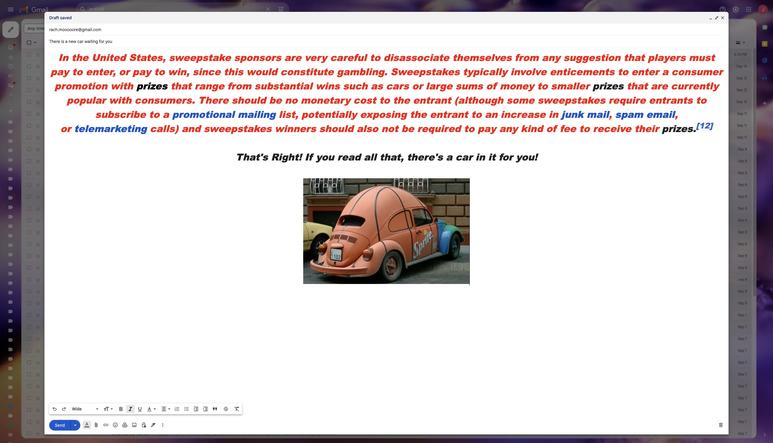 Task type: describe. For each thing, give the bounding box(es) containing it.
attending
[[221, 64, 239, 69]]

email inside message body text box
[[647, 108, 675, 121]]

if
[[342, 64, 344, 69]]

pay up session. on the top right of the page
[[445, 52, 452, 57]]

waiting
[[147, 52, 161, 57]]

that left lasted
[[372, 277, 379, 283]]

spam email link
[[616, 108, 675, 121]]

21 not important switch from the top
[[44, 289, 50, 295]]

easte
[[445, 159, 455, 164]]

win, inside main content
[[458, 52, 465, 57]]

july
[[164, 194, 171, 200]]

and inside calls) and sweepstakes winners should also not be required to pay any kind of fee to receive their prizes . [12]
[[182, 122, 201, 135]]

in the united states, sweepstake sponsors are very careful to disassociate themselves from any suggestion that players must pay to enter, or pay to win, since this would constitute gambling. sweepstakes typically involve enticements to enter a consumer promotion with
[[50, 51, 723, 93]]

poland,[a] officially the republic of poland,[b] is a country in central europe. it is divided into 16 administrative provinces called voivodeships, covering an link
[[112, 170, 720, 176]]

8 for fourth sep 8 row from the bottom
[[746, 242, 748, 247]]

sep 7 for 1st sep 7 row from the top
[[739, 313, 748, 318]]

died
[[423, 206, 431, 212]]

31 not important switch from the top
[[44, 408, 50, 414]]

for right sorry
[[186, 432, 192, 437]]

the left subject,
[[241, 432, 247, 437]]

16 not important switch from the top
[[44, 230, 50, 236]]

the up hey jack, do you have any plants in your house? link at the top of the page
[[410, 108, 427, 121]]

susan,
[[180, 64, 193, 69]]

24 not important switch from the top
[[44, 325, 50, 331]]

sep 12 for michael... - there was weakness in the air
[[737, 88, 748, 92]]

and up provinces
[[337, 159, 344, 164]]

8 for third sep 8 row from the bottom
[[746, 254, 748, 258]]

2 row from the top
[[21, 61, 752, 72]]

the left training
[[240, 64, 246, 69]]

you inside row
[[165, 135, 172, 140]]

sep 7 for eighth sep 7 row
[[739, 396, 748, 401]]

draft for c
[[53, 76, 62, 81]]

weakness
[[154, 88, 173, 93]]

mich
[[448, 194, 458, 200]]

the up the depression
[[305, 266, 312, 271]]

poland,[a]
[[129, 171, 148, 176]]

bold ‪(⌘b)‬ image
[[118, 407, 124, 413]]

more send options image
[[72, 423, 78, 429]]

(no subject) row
[[21, 108, 752, 120]]

must inside the "in the united states, sweepstake sponsors are very careful to disassociate themselves from any suggestion that players must pay to enter, or pay to win, since this would constitute gambling. sweepstakes typically involve enticements to enter a consumer promotion with"
[[690, 51, 715, 64]]

syndrome.
[[316, 432, 336, 437]]

2017,
[[318, 194, 327, 200]]

any inside the "in the united states, sweepstake sponsors are very careful to disassociate themselves from any suggestion that players must pay to enter, or pay to win, since this would constitute gambling. sweepstakes typically involve enticements to enter a consumer promotion with"
[[542, 51, 561, 64]]

2 lavigne from the left
[[407, 206, 422, 212]]

- right michael...
[[131, 88, 133, 93]]

pay up prizes link at left top
[[133, 65, 151, 78]]

a left country
[[220, 171, 223, 176]]

of right tone
[[236, 432, 240, 437]]

the 1982 vfl season was the 86th season of the victorian football league (vfl), the highest level senior australian rules football competition in victoria. the link
[[112, 218, 720, 224]]

should inside that are currently popular with consumers. there should be no monetary cost to the entrant (although some sweepstakes require entrants to subscribe to a
[[232, 93, 266, 107]]

sep inside the 1982 vfl season was the 86th season of the victorian football league (vfl), the highest level senior australian rules football competition in victoria. the row
[[739, 218, 745, 223]]

that up us
[[382, 52, 390, 57]]

1 sep 12 from the top
[[737, 76, 748, 80]]

19
[[300, 194, 304, 200]]

8 row from the top
[[21, 417, 752, 428]]

hey jack, do you have any plants in your house? row
[[21, 132, 752, 144]]

into
[[296, 171, 303, 176]]

up
[[378, 266, 383, 271]]

new
[[132, 52, 139, 57]]

tone
[[227, 432, 235, 437]]

numbered list ‪(⌘⇧7)‬ image
[[174, 407, 180, 413]]

draft for there is a new car waiting for you
[[53, 52, 62, 57]]

sep inside the panic of 1873 was a financial crisis that triggered an economic depression in europe and north america that lasted from 1873 to 1877 or 1879 in france and i row
[[739, 278, 745, 282]]

not important switch inside 'on 27 july 2016, kristensen was signed to a-league side brisbane roar.[9] on 19 march 2017, against adelaide united with late drama, brisbane's goalkeeper, mich' row
[[44, 194, 50, 200]]

the left film.
[[253, 408, 259, 413]]

1 horizontal spatial there
[[134, 88, 145, 93]]

sep 8 for lenarty [lɛˈnartɨ] (german: lehnarten; historical variants lenharten, lenahrdten) is a village in the administrative district of gmina olecko, within olecko cou row
[[739, 183, 748, 187]]

air
[[186, 88, 191, 93]]

sep 8 for 'hi mike, i hope this email finds you well. i wanted to discuss our travel plans for the upcoming conference. can we set up a call to finalize the details? thank' row
[[739, 266, 748, 270]]

and left early on the top left
[[169, 159, 176, 164]]

the inside the "in the united states, sweepstake sponsors are very careful to disassociate themselves from any suggestion that players must pay to enter, or pay to win, since this would constitute gambling. sweepstakes typically involve enticements to enter a consumer promotion with"
[[72, 51, 88, 64]]

sep inside poland,[a] officially the republic of poland,[b] is a country in central europe. it is divided into 16 administrative provinces called voivodeships, covering an row
[[739, 171, 745, 175]]

the right nearing
[[296, 408, 303, 413]]

insig
[[461, 64, 470, 69]]

30 not important switch from the top
[[44, 396, 50, 402]]

of inside poland,[a] officially the republic of poland,[b] is a country in central europe. it is divided into 16 administrative provinces called voivodeships, covering an link
[[191, 171, 195, 176]]

football
[[375, 218, 390, 223]]

called
[[356, 171, 368, 176]]

toggle confidential mode image
[[141, 423, 147, 429]]

sep 8 for the avril lavigne replacement conspiracy theory is a conspiracy theory stating that canadian singer avril lavigne died in 2003, shortly after the release of her row
[[739, 207, 748, 211]]

the panic of 1873 was a financial crisis that triggered an economic depression in europe and north america that lasted from 1873 to 1877 or 1879 in france and i
[[169, 277, 468, 283]]

quote ‪(⌘⇧9)‬ image
[[212, 407, 218, 413]]

latin.
[[416, 159, 426, 164]]

not important switch inside hey jack, do you have any plants in your house? row
[[44, 135, 50, 141]]

village
[[291, 182, 303, 188]]

7 row from the top
[[21, 405, 752, 417]]

deadline.
[[304, 408, 321, 413]]

the right 'officially'
[[166, 171, 172, 176]]

sep 7 for 7th sep 7 row from the top of the main content containing has attachment
[[739, 385, 748, 389]]

disassociate inside the "in the united states, sweepstake sponsors are very careful to disassociate themselves from any suggestion that players must pay to enter, or pay to win, since this would constitute gambling. sweepstakes typically involve enticements to enter a consumer promotion with"
[[384, 51, 450, 64]]

the left air
[[178, 88, 185, 93]]

4 sep 8 row from the top
[[21, 250, 752, 262]]

2 conspiracy from the left
[[309, 206, 329, 212]]

strikethrough ‪(⌘⇧x)‬ image
[[223, 407, 229, 413]]

poland,[a] officially the republic of poland,[b] is a country in central europe. it is divided into 16 administrative provinces called voivodeships, covering an
[[129, 171, 417, 176]]

11 inside hey jack, do you have any plants in your house? row
[[745, 135, 748, 140]]

the up "march"
[[308, 182, 314, 188]]

your inside row
[[208, 135, 216, 140]]

with inside that are currently popular with consumers. there should be no monetary cost to the entrant (although some sweepstakes require entrants to subscribe to a
[[109, 93, 132, 107]]

7 for 6th sep 7 row from the bottom of the main content containing has attachment
[[746, 337, 748, 342]]

1 , from the left
[[609, 108, 613, 121]]

3 not important switch from the top
[[44, 75, 50, 81]]

1 not important switch from the top
[[44, 52, 50, 58]]

sponsors inside the "in the united states, sweepstake sponsors are very careful to disassociate themselves from any suggestion that players must pay to enter, or pay to win, since this would constitute gambling. sweepstakes typically involve enticements to enter a consumer promotion with"
[[234, 51, 281, 64]]

of inside calls) and sweepstakes winners should also not be required to pay any kind of fee to receive their prizes . [12]
[[547, 122, 557, 135]]

0 horizontal spatial prizes
[[136, 79, 167, 93]]

since inside the "in the united states, sweepstake sponsors are very careful to disassociate themselves from any suggestion that players must pay to enter, or pay to win, since this would constitute gambling. sweepstakes typically involve enticements to enter a consumer promotion with"
[[193, 65, 221, 78]]

not important switch inside lenarty [lɛˈnartɨ] (german: lehnarten; historical variants lenharten, lenahrdten) is a village in the administrative district of gmina olecko, within olecko cou row
[[44, 182, 50, 188]]

sep 14
[[737, 64, 748, 69]]

email inside row
[[193, 266, 203, 271]]

very inside the "in the united states, sweepstake sponsors are very careful to disassociate themselves from any suggestion that players must pay to enter, or pay to win, since this would constitute gambling. sweepstakes typically involve enticements to enter a consumer promotion with"
[[305, 51, 327, 64]]

32 not important switch from the top
[[44, 420, 50, 426]]

for inside row
[[299, 266, 304, 271]]

within
[[391, 182, 402, 188]]

was inside row
[[202, 277, 210, 283]]

car inside message body text box
[[456, 150, 473, 164]]

win, inside the "in the united states, sweepstake sponsors are very careful to disassociate themselves from any suggestion that players must pay to enter, or pay to win, since this would constitute gambling. sweepstakes typically involve enticements to enter a consumer promotion with"
[[168, 65, 190, 78]]

insert link ‪(⌘k)‬ image
[[103, 423, 109, 429]]

a left village
[[287, 182, 290, 188]]

required
[[418, 122, 461, 135]]

hey jack, do you have any plants in your house?
[[140, 135, 231, 140]]

1 1873 from the left
[[193, 277, 201, 283]]

1 8 from the top
[[746, 147, 748, 152]]

sep 8 for third sep 8 row from the bottom
[[739, 254, 748, 258]]

refresh image
[[44, 40, 50, 46]]

money
[[500, 79, 535, 93]]

0 vertical spatial administrative
[[309, 171, 336, 176]]

sponsors inside row
[[242, 52, 259, 57]]

was up trial
[[146, 88, 153, 93]]

not important switch inside middle ages and early modern period[edit] elements of cultural unity for northwestern, southwestern and central europe were catholicism and latin. however easte row
[[44, 158, 50, 164]]

6 sep 8 row from the top
[[21, 298, 752, 310]]

insert emoji ‪(⌘⇧2)‬ image
[[112, 423, 118, 429]]

7 sep 7 row from the top
[[21, 381, 752, 393]]

america
[[355, 277, 371, 283]]

adelaide
[[343, 194, 359, 200]]

states, inside the "in the united states, sweepstake sponsors are very careful to disassociate themselves from any suggestion that players must pay to enter, or pay to win, since this would constitute gambling. sweepstakes typically involve enticements to enter a consumer promotion with"
[[129, 51, 166, 64]]

7 for 1st sep 7 row from the top
[[746, 313, 748, 318]]

29 not important switch from the top
[[44, 384, 50, 390]]

and left north
[[335, 277, 342, 283]]

sep 11 for 27th not important "switch" from the bottom of the main content containing has attachment
[[738, 123, 748, 128]]

on 27 july 2016, kristensen was signed to a-league side brisbane roar.[9] on 19 march 2017, against adelaide united with late drama, brisbane's goalkeeper, mich row
[[21, 191, 752, 203]]

c link
[[112, 75, 720, 81]]

session.
[[435, 64, 451, 69]]

(no for (no subject) link inside the row
[[112, 111, 118, 117]]

12 for michael... - there was weakness in the air
[[744, 88, 748, 92]]

remove formatting ‪(⌘\)‬ image
[[234, 407, 240, 413]]

from inside row
[[393, 277, 402, 283]]

5 sep 8 row from the top
[[21, 286, 752, 298]]

ages
[[158, 159, 167, 164]]

middle ages and early modern period[edit] elements of cultural unity for northwestern, southwestern and central europe were catholicism and latin. however easte
[[144, 159, 455, 164]]

2 subject) from the top
[[119, 123, 135, 128]]

14 8 from the top
[[746, 301, 748, 306]]

senior
[[333, 218, 344, 223]]

victoria.
[[419, 218, 434, 223]]

insert photo image
[[131, 423, 137, 429]]

t
[[477, 52, 479, 57]]

the right sorry
[[193, 432, 199, 437]]

this inside row
[[185, 266, 192, 271]]

any inside row
[[183, 135, 190, 140]]

it inside main content
[[338, 64, 341, 69]]

promotional mailing link
[[172, 108, 276, 121]]

8 for poland,[a] officially the republic of poland,[b] is a country in central europe. it is divided into 16 administrative provinces called voivodeships, covering an row
[[746, 171, 748, 175]]

middle
[[144, 159, 157, 164]]

michael...
[[112, 88, 130, 93]]

as
[[371, 79, 383, 93]]

careful inside the "in the united states, sweepstake sponsors are very careful to disassociate themselves from any suggestion that players must pay to enter, or pay to win, since this would constitute gambling. sweepstakes typically involve enticements to enter a consumer promotion with"
[[330, 51, 367, 64]]

sep 8 for fourth sep 8 row from the bottom
[[739, 242, 748, 247]]

officially
[[149, 171, 165, 176]]

trail
[[112, 99, 120, 105]]

needs
[[113, 408, 124, 413]]

can
[[356, 266, 364, 271]]

1 vertical spatial hi
[[153, 432, 157, 437]]

is right the poland,[b]
[[216, 171, 219, 176]]

the avril lavigne replacement conspiracy theory is a conspiracy theory stating that canadian singer avril lavigne died in 2003, shortly after the release of her row
[[21, 203, 752, 215]]

1 sep 8 from the top
[[739, 147, 748, 152]]

economic
[[275, 277, 293, 283]]

republic
[[173, 171, 190, 176]]

signed
[[213, 194, 225, 200]]

saved
[[60, 15, 72, 20]]

plants
[[191, 135, 202, 140]]

of inside "the avril lavigne replacement conspiracy theory is a conspiracy theory stating that canadian singer avril lavigne died in 2003, shortly after the release of her" link
[[495, 206, 499, 212]]

sep inside hey jack, do you have any plants in your house? row
[[738, 135, 744, 140]]

a inside the "in the united states, sweepstake sponsors are very careful to disassociate themselves from any suggestion that players must pay to enter, or pay to win, since this would constitute gambling. sweepstakes typically involve enticements to enter a consumer promotion with"
[[663, 65, 669, 78]]

that range from substantial wins such as cars or large sums of money to smaller
[[171, 79, 590, 93]]

enter
[[632, 65, 660, 78]]

17 not important switch from the top
[[44, 242, 50, 247]]

1 avril from the left
[[217, 206, 225, 212]]

are inside main content
[[260, 52, 266, 57]]

rough
[[140, 408, 152, 413]]

draft for (no subject)
[[53, 123, 62, 128]]

Subject field
[[49, 39, 725, 45]]

a right however at right top
[[446, 150, 453, 164]]

in inside row
[[432, 206, 436, 212]]

7 not important switch from the top
[[44, 123, 50, 129]]

europe.
[[258, 171, 273, 176]]

michael... - there was weakness in the air
[[112, 88, 191, 93]]

lenarty [lɛˈnartɨ] (german: lehnarten; historical variants lenharten, lenahrdten) is a village in the administrative district of gmina olecko, within olecko cou row
[[21, 179, 752, 191]]

1 lavigne from the left
[[226, 206, 240, 212]]

- right film
[[173, 408, 175, 413]]

lenahrdten)
[[259, 182, 282, 188]]

prizes link
[[136, 79, 167, 93]]

the inside that are currently popular with consumers. there should be no monetary cost to the entrant (although some sweepstakes require entrants to subscribe to a
[[393, 93, 410, 107]]

22 not important switch from the top
[[44, 301, 50, 307]]

you inside row
[[215, 266, 221, 271]]

a inside that are currently popular with consumers. there should be no monetary cost to the entrant (although some sweepstakes require entrants to subscribe to a
[[163, 108, 169, 121]]

that right crisis
[[242, 277, 250, 283]]

28 not important switch from the top
[[44, 372, 50, 378]]

1 vertical spatial league
[[273, 218, 287, 223]]

hi inside row
[[157, 266, 160, 271]]

a left new
[[128, 52, 130, 57]]

2 on from the left
[[293, 194, 299, 200]]

i left hope
[[172, 266, 173, 271]]

a left financial
[[211, 277, 213, 283]]

- up dear
[[176, 52, 178, 57]]

pay up promotion
[[50, 65, 69, 78]]

draft inside draft saved dialog
[[49, 15, 59, 20]]

cou
[[417, 182, 425, 188]]

10 7 from the top
[[746, 420, 748, 425]]

financial
[[214, 277, 230, 283]]

4 sep 7 row from the top
[[21, 345, 752, 357]]

(no subject) link for 27th not important "switch" from the bottom of the main content containing has attachment
[[112, 123, 720, 129]]

a right 'up' in the bottom of the page
[[384, 266, 386, 271]]

[lɛˈnartɨ]
[[146, 182, 162, 188]]

wide option
[[71, 407, 95, 413]]

26 not important switch from the top
[[44, 348, 50, 354]]

23 not important switch from the top
[[44, 313, 50, 319]]

3 row from the top
[[21, 72, 752, 84]]

sweepstake inside main content
[[218, 52, 241, 57]]

goalkeeper,
[[425, 194, 447, 200]]

sweepstakes inside that are currently popular with consumers. there should be no monetary cost to the entrant (although some sweepstakes require entrants to subscribe to a
[[538, 93, 606, 107]]

14 sep 8 from the top
[[739, 301, 748, 306]]

sep 11 for not important "switch" in (no subject) row
[[738, 112, 748, 116]]

2 cut from the left
[[241, 408, 247, 413]]

1 theory from the left
[[288, 206, 300, 212]]

7 for 7th sep 7 row from the bottom of the main content containing has attachment
[[746, 325, 748, 330]]

modern
[[187, 159, 202, 164]]

trail
[[133, 99, 140, 105]]

underline ‪(⌘u)‬ image
[[137, 407, 143, 413]]

1 season from the left
[[173, 218, 186, 223]]

of down typically
[[487, 79, 497, 93]]

of right remove formatting ‪(⌘\)‬ icon
[[248, 408, 252, 413]]

themselves inside the "in the united states, sweepstake sponsors are very careful to disassociate themselves from any suggestion that players must pay to enter, or pay to win, since this would constitute gambling. sweepstakes typically involve enticements to enter a consumer promotion with"
[[453, 51, 512, 64]]

row containing trail
[[21, 96, 752, 108]]

players inside the "in the united states, sweepstake sponsors are very careful to disassociate themselves from any suggestion that players must pay to enter, or pay to win, since this would constitute gambling. sweepstakes typically involve enticements to enter a consumer promotion with"
[[648, 51, 686, 64]]

forget
[[196, 408, 207, 413]]

a-
[[231, 194, 236, 200]]

- left dear
[[167, 64, 169, 69]]

8 for 'on 27 july 2016, kristensen was signed to a-league side brisbane roar.[9] on 19 march 2017, against adelaide united with late drama, brisbane's goalkeeper, mich' row
[[746, 195, 748, 199]]

13 sep 8 from the top
[[739, 290, 748, 294]]

86th
[[203, 218, 212, 223]]

from inside the "in the united states, sweepstake sponsors are very careful to disassociate themselves from any suggestion that players must pay to enter, or pay to win, since this would constitute gambling. sweepstakes typically involve enticements to enter a consumer promotion with"
[[515, 51, 539, 64]]

the for the panic of 1873 was a financial crisis that triggered an economic depression in europe and north america that lasted from 1873 to 1877 or 1879 in france and i
[[169, 277, 176, 283]]

the left victorian
[[232, 218, 239, 223]]

is left new
[[124, 52, 127, 57]]

1 vertical spatial administrative
[[315, 182, 342, 188]]

or inside row
[[426, 277, 430, 283]]

sep 8 for middle ages and early modern period[edit] elements of cultural unity for northwestern, southwestern and central europe were catholicism and latin. however easte row in the top of the page
[[739, 159, 748, 163]]

minimize image
[[709, 15, 714, 20]]

suggestion inside row
[[360, 52, 381, 57]]

18 not important switch from the top
[[44, 253, 50, 259]]

1 sep 8 row from the top
[[21, 144, 752, 155]]

insert signature image
[[150, 423, 156, 429]]

northwestern,
[[282, 159, 309, 164]]

1 vertical spatial central
[[244, 171, 257, 176]]

10 sep 7 from the top
[[739, 420, 748, 425]]

this inside the "in the united states, sweepstake sponsors are very careful to disassociate themselves from any suggestion that players must pay to enter, or pay to win, since this would constitute gambling. sweepstakes typically involve enticements to enter a consumer promotion with"
[[224, 65, 243, 78]]

level
[[323, 218, 332, 223]]

1879
[[431, 277, 440, 283]]

3 sep 7 row from the top
[[21, 334, 752, 345]]

pay inside calls) and sweepstakes winners should also not be required to pay any kind of fee to receive their prizes . [12]
[[478, 122, 497, 135]]

and left "i"
[[459, 277, 466, 283]]

2 not important switch from the top
[[44, 63, 50, 69]]

increase
[[501, 108, 546, 121]]

of left film
[[160, 408, 164, 413]]

voivodeships,
[[369, 171, 394, 176]]

the right edit on the bottom left of the page
[[222, 408, 228, 413]]

7 for eighth sep 7 row
[[746, 396, 748, 401]]

9 7 from the top
[[746, 408, 748, 413]]

the right on in the top right of the page
[[428, 64, 434, 69]]

with right us
[[385, 64, 393, 69]]

3 sep 8 row from the top
[[21, 239, 752, 250]]

middle ages and early modern period[edit] elements of cultural unity for northwestern, southwestern and central europe were catholicism and latin. however easte row
[[21, 155, 752, 167]]

the for the 1982 vfl season was the 86th season of the victorian football league (vfl), the highest level senior australian rules football competition in victoria. the
[[147, 218, 154, 223]]

substantial
[[255, 79, 313, 93]]

sep 7 for fifth sep 7 row from the bottom
[[739, 349, 748, 353]]

0 horizontal spatial careful
[[276, 52, 289, 57]]

send button
[[49, 421, 71, 431]]

for left budget
[[129, 64, 134, 69]]

2 11 from the top
[[745, 123, 748, 128]]

9 not important switch from the top
[[44, 147, 50, 153]]

11 sep 7 from the top
[[739, 432, 748, 436]]

sep 7 for 6th sep 7 row from the bottom of the main content containing has attachment
[[739, 337, 748, 342]]

27 not important switch from the top
[[44, 360, 50, 366]]

the inside row
[[473, 206, 479, 212]]

2 1873 from the left
[[403, 277, 411, 283]]

there inside that are currently popular with consumers. there should be no monetary cost to the entrant (although some sweepstakes require entrants to subscribe to a
[[198, 93, 229, 107]]

0 vertical spatial there
[[112, 52, 123, 57]]

(german:
[[163, 182, 181, 188]]

europe inside row
[[360, 159, 373, 164]]

for left attending
[[214, 64, 220, 69]]

pay up on in the top right of the page
[[416, 52, 423, 57]]

after
[[463, 206, 472, 212]]



Task type: locate. For each thing, give the bounding box(es) containing it.
1877
[[417, 277, 425, 283]]

the right "(vfl)," at the left of page
[[301, 218, 307, 223]]

2 sep 12 from the top
[[737, 88, 748, 92]]

0 horizontal spatial theory
[[288, 206, 300, 212]]

that's right! if you read all that, there's a car in it for you!
[[236, 150, 538, 164]]

12 not important switch from the top
[[44, 182, 50, 188]]

that down susan,
[[171, 79, 192, 93]]

10 not important switch from the top
[[44, 158, 50, 164]]

from up if
[[342, 52, 351, 57]]

inappropriate
[[200, 432, 226, 437]]

with up trail
[[111, 79, 133, 93]]

1 vertical spatial 12
[[744, 88, 748, 92]]

range
[[195, 79, 224, 93]]

france
[[445, 277, 458, 283]]

0 horizontal spatial central
[[244, 171, 257, 176]]

email left finds
[[193, 266, 203, 271]]

central up provinces
[[345, 159, 359, 164]]

8 sep 7 row from the top
[[21, 393, 752, 405]]

8 8 from the top
[[746, 230, 748, 235]]

lenarty [lɛˈnartɨ] (german: lehnarten; historical variants lenharten, lenahrdten) is a village in the administrative district of gmina olecko, within olecko cou
[[131, 182, 425, 188]]

1 sep 11 from the top
[[738, 112, 748, 116]]

1 vertical spatial (no subject) link
[[112, 123, 720, 129]]

5 row from the top
[[21, 96, 752, 108]]

an inside row
[[413, 171, 417, 176]]

7 for 3rd sep 7 row from the bottom
[[746, 373, 748, 377]]

12 sep 8 from the top
[[739, 278, 748, 282]]

1 on from the left
[[152, 194, 158, 200]]

12 for trail - trial trail trial
[[744, 100, 748, 104]]

(no subject) down subscribe
[[112, 123, 135, 128]]

not
[[382, 122, 399, 135]]

finalize
[[400, 266, 413, 271]]

thank right susan,
[[194, 64, 205, 69]]

1 horizontal spatial suggestion
[[564, 51, 621, 64]]

gachapon
[[154, 420, 174, 425]]

feedback
[[404, 64, 421, 69]]

7 sep 7 from the top
[[739, 385, 748, 389]]

car right new
[[140, 52, 146, 57]]

formatting options toolbar
[[49, 404, 242, 415]]

1 vertical spatial sep 12
[[737, 88, 748, 92]]

1 horizontal spatial it
[[489, 150, 496, 164]]

3 sep 12 from the top
[[737, 100, 748, 104]]

1 horizontal spatial in
[[179, 52, 183, 57]]

2 , from the left
[[675, 108, 679, 121]]

4 8 from the top
[[746, 183, 748, 187]]

5 8 from the top
[[746, 195, 748, 199]]

there up request
[[112, 52, 123, 57]]

0 vertical spatial league
[[236, 194, 250, 200]]

2 vertical spatial an
[[269, 277, 274, 283]]

2 vertical spatial there
[[198, 93, 229, 107]]

(no subject) for (no subject) link inside the row
[[112, 111, 135, 117]]

8 inside middle ages and early modern period[edit] elements of cultural unity for northwestern, southwestern and central europe were catholicism and latin. however easte row
[[746, 159, 748, 163]]

8 for 'hi mike, i hope this email finds you well. i wanted to discuss our travel plans for the upcoming conference. can we set up a call to finalize the details? thank' row
[[746, 266, 748, 270]]

0 horizontal spatial united
[[92, 51, 126, 64]]

1 vertical spatial have
[[292, 432, 301, 437]]

1 horizontal spatial on
[[293, 194, 299, 200]]

8 sep 8 from the top
[[739, 230, 748, 235]]

i left just
[[264, 432, 265, 437]]

very up constitute
[[305, 51, 327, 64]]

was left signed
[[204, 194, 212, 200]]

1 horizontal spatial your
[[394, 64, 403, 69]]

16
[[304, 171, 308, 176]]

an inside message body text box
[[485, 108, 498, 121]]

season
[[173, 218, 186, 223], [213, 218, 226, 223]]

there
[[112, 52, 123, 57], [134, 88, 145, 93], [198, 93, 229, 107]]

(no for (no subject) link related to 27th not important "switch" from the bottom of the main content containing has attachment
[[112, 123, 118, 128]]

1 horizontal spatial themselves
[[453, 51, 512, 64]]

united up susan,
[[191, 52, 203, 57]]

1 horizontal spatial would
[[305, 64, 316, 69]]

avril
[[217, 206, 225, 212], [398, 206, 406, 212]]

write
[[129, 408, 137, 413]]

subject) down the trial
[[119, 111, 135, 117]]

row
[[21, 49, 752, 61], [21, 61, 752, 72], [21, 72, 752, 84], [21, 84, 752, 96], [21, 96, 752, 108], [21, 120, 752, 132], [21, 405, 752, 417], [21, 417, 752, 428], [21, 428, 752, 440]]

southwestern
[[310, 159, 336, 164]]

from up involve
[[515, 51, 539, 64]]

consumers.
[[135, 93, 195, 107]]

1 12 from the top
[[744, 76, 748, 80]]

sep 8 for 5th sep 8 row from the bottom
[[739, 230, 748, 235]]

draft saved dialog
[[45, 12, 729, 435]]

0 horizontal spatial an
[[269, 277, 274, 283]]

8 for middle ages and early modern period[edit] elements of cultural unity for northwestern, southwestern and central europe were catholicism and latin. however easte row in the top of the page
[[746, 159, 748, 163]]

the
[[72, 51, 88, 64], [184, 52, 190, 57], [240, 64, 246, 69], [428, 64, 434, 69], [178, 88, 185, 93], [393, 93, 410, 107], [410, 108, 427, 121], [166, 171, 172, 176], [308, 182, 314, 188], [473, 206, 479, 212], [196, 218, 202, 223], [232, 218, 239, 223], [301, 218, 307, 223], [305, 266, 312, 271], [414, 266, 420, 271], [222, 408, 228, 413], [253, 408, 259, 413], [296, 408, 303, 413], [193, 432, 199, 437], [241, 432, 247, 437]]

0 horizontal spatial be
[[269, 93, 282, 107]]

8 for lenarty [lɛˈnartɨ] (german: lehnarten; historical variants lenharten, lenahrdten) is a village in the administrative district of gmina olecko, within olecko cou row
[[746, 183, 748, 187]]

any up could on the top of the page
[[352, 52, 359, 57]]

None search field
[[76, 2, 290, 17]]

vfl
[[165, 218, 172, 223]]

players down "subject" field
[[391, 52, 404, 57]]

the left 86th
[[196, 218, 202, 223]]

1 horizontal spatial players
[[648, 51, 686, 64]]

united inside row
[[360, 194, 373, 200]]

competition
[[391, 218, 413, 223]]

a down on 27 july 2016, kristensen was signed to a-league side brisbane roar.[9] on 19 march 2017, against adelaide united with late drama, brisbane's goalkeeper, mich
[[305, 206, 308, 212]]

[12] link
[[697, 120, 713, 131]]

that's
[[236, 150, 268, 164]]

sweepstake inside the "in the united states, sweepstake sponsors are very careful to disassociate themselves from any suggestion that players must pay to enter, or pay to win, since this would constitute gambling. sweepstakes typically involve enticements to enter a consumer promotion with"
[[169, 51, 231, 64]]

are inside the "in the united states, sweepstake sponsors are very careful to disassociate themselves from any suggestion that players must pay to enter, or pay to win, since this would constitute gambling. sweepstakes typically involve enticements to enter a consumer promotion with"
[[285, 51, 302, 64]]

8 inside 'hi mike, i hope this email finds you well. i wanted to discuss our travel plans for the upcoming conference. can we set up a call to finalize the details? thank' row
[[746, 266, 748, 270]]

1 horizontal spatial lavigne
[[407, 206, 422, 212]]

sep inside (no subject) row
[[738, 112, 744, 116]]

indent more ‪(⌘])‬ image
[[203, 407, 209, 413]]

pay down (although
[[478, 122, 497, 135]]

1 vertical spatial since
[[193, 65, 221, 78]]

lavigne down brisbane's
[[407, 206, 422, 212]]

covering
[[395, 171, 412, 176]]

8 for the panic of 1873 was a financial crisis that triggered an economic depression in europe and north america that lasted from 1873 to 1877 or 1879 in france and i row
[[746, 278, 748, 282]]

1 sep 7 from the top
[[739, 313, 748, 318]]

release
[[480, 206, 494, 212]]

0 horizontal spatial cut
[[153, 408, 159, 413]]

potentially
[[302, 108, 357, 121]]

discuss
[[254, 266, 268, 271]]

, down entrants
[[675, 108, 679, 121]]

10 8 from the top
[[746, 254, 748, 258]]

3 sep 11 from the top
[[738, 135, 748, 140]]

is up roar.[9]
[[283, 182, 286, 188]]

disassociate up we
[[295, 52, 319, 57]]

1 horizontal spatial enter,
[[428, 52, 439, 57]]

1 vertical spatial should
[[320, 122, 354, 135]]

(no down trail
[[112, 111, 118, 117]]

3 11 from the top
[[745, 135, 748, 140]]

very up session
[[267, 52, 275, 57]]

search mail image
[[78, 4, 88, 15]]

2 sep 8 row from the top
[[21, 227, 752, 239]]

was left 86th
[[187, 218, 195, 223]]

0 vertical spatial entrant
[[413, 93, 452, 107]]

since inside row
[[467, 52, 476, 57]]

0 vertical spatial europe
[[360, 159, 373, 164]]

singer
[[386, 206, 397, 212]]

be left no
[[269, 93, 282, 107]]

1 horizontal spatial are
[[285, 51, 302, 64]]

2 sep 7 from the top
[[739, 325, 748, 330]]

1 horizontal spatial sweepstakes
[[538, 93, 606, 107]]

you!
[[516, 150, 538, 164]]

sep 8
[[739, 147, 748, 152], [739, 159, 748, 163], [739, 171, 748, 175], [739, 183, 748, 187], [739, 195, 748, 199], [739, 207, 748, 211], [739, 218, 748, 223], [739, 230, 748, 235], [739, 242, 748, 247], [739, 254, 748, 258], [739, 266, 748, 270], [739, 278, 748, 282], [739, 290, 748, 294], [739, 301, 748, 306]]

4 not important switch from the top
[[44, 87, 50, 93]]

dear
[[170, 64, 180, 69]]

bulleted list ‪(⌘⇧8)‬ image
[[184, 407, 190, 413]]

Message Body text field
[[49, 50, 725, 403]]

0 vertical spatial (no
[[112, 111, 118, 117]]

must inside main content
[[405, 52, 415, 57]]

6 8 from the top
[[746, 207, 748, 211]]

is inside row
[[301, 206, 304, 212]]

undo ‪(⌘z)‬ image
[[52, 407, 58, 413]]

9 sep 7 from the top
[[739, 408, 748, 413]]

1 row from the top
[[21, 49, 752, 61]]

thank inside row
[[437, 266, 448, 271]]

are
[[285, 51, 302, 64], [260, 52, 266, 57], [651, 79, 668, 93]]

8 for the 1982 vfl season was the 86th season of the victorian football league (vfl), the highest level senior australian rules football competition in victoria. the row
[[746, 218, 748, 223]]

insert files using drive image
[[122, 423, 128, 429]]

the right victoria.
[[435, 218, 442, 223]]

sep inside middle ages and early modern period[edit] elements of cultural unity for northwestern, southwestern and central europe were catholicism and latin. however easte row
[[739, 159, 745, 163]]

sep inside lenarty [lɛˈnartɨ] (german: lehnarten; historical variants lenharten, lenahrdten) is a village in the administrative district of gmina olecko, within olecko cou row
[[739, 183, 745, 187]]

6 sep 7 from the top
[[739, 373, 748, 377]]

redo ‪(⌘y)‬ image
[[61, 407, 67, 413]]

1 horizontal spatial have
[[292, 432, 301, 437]]

panic
[[177, 277, 187, 283]]

0 horizontal spatial win,
[[168, 65, 190, 78]]

enter, up session. on the top right of the page
[[428, 52, 439, 57]]

11 8 from the top
[[746, 266, 748, 270]]

must up the consumer at the right of the page
[[690, 51, 715, 64]]

europe inside row
[[321, 277, 334, 283]]

2 season from the left
[[213, 218, 226, 223]]

states, inside main content
[[204, 52, 217, 57]]

0 vertical spatial sep 11
[[738, 112, 748, 116]]

an down (although
[[485, 108, 498, 121]]

7 for fifth sep 7 row from the bottom
[[746, 349, 748, 353]]

main content containing has attachment
[[21, 19, 757, 444]]

0 horizontal spatial europe
[[321, 277, 334, 283]]

1 vertical spatial thank
[[437, 266, 448, 271]]

6 sep 8 from the top
[[739, 207, 748, 211]]

(no subject) link up calls) and sweepstakes winners should also not be required to pay any kind of fee to receive their prizes . [12]
[[112, 111, 720, 117]]

hi left the mike,
[[157, 266, 160, 271]]

sep 8 inside middle ages and early modern period[edit] elements of cultural unity for northwestern, southwestern and central europe were catholicism and latin. however easte row
[[739, 159, 748, 163]]

sep 8 inside poland,[a] officially the republic of poland,[b] is a country in central europe. it is divided into 16 administrative provinces called voivodeships, covering an row
[[739, 171, 748, 175]]

close image
[[721, 15, 726, 20]]

of left gmina
[[357, 182, 361, 188]]

settings image
[[733, 6, 740, 13]]

draft saved
[[49, 15, 72, 20]]

11 sep 8 from the top
[[739, 266, 748, 270]]

sep 8 inside 'on 27 july 2016, kristensen was signed to a-league side brisbane roar.[9] on 19 march 2017, against adelaide united with late drama, brisbane's goalkeeper, mich' row
[[739, 195, 748, 199]]

rules
[[365, 218, 374, 223]]

sep 8 row
[[21, 144, 752, 155], [21, 227, 752, 239], [21, 239, 752, 250], [21, 250, 752, 262], [21, 286, 752, 298], [21, 298, 752, 310]]

20 not important switch from the top
[[44, 277, 50, 283]]

3 sep 7 from the top
[[739, 337, 748, 342]]

tab list
[[757, 19, 774, 423]]

the right finalize
[[414, 266, 420, 271]]

should inside calls) and sweepstakes winners should also not be required to pay any kind of fee to receive their prizes . [12]
[[320, 122, 354, 135]]

0 vertical spatial central
[[345, 159, 359, 164]]

not important switch inside the 1982 vfl season was the 86th season of the victorian football league (vfl), the highest level senior australian rules football competition in victoria. the row
[[44, 218, 50, 224]]

0 vertical spatial hi
[[157, 266, 160, 271]]

1 vertical spatial email
[[193, 266, 203, 271]]

sorry
[[176, 432, 185, 437]]

3 sep 8 from the top
[[739, 171, 748, 175]]

0 horizontal spatial disassociate
[[295, 52, 319, 57]]

1 vertical spatial this
[[185, 266, 192, 271]]

thank up 1879
[[437, 266, 448, 271]]

careful up the yesterday.
[[276, 52, 289, 57]]

(no subject) for (no subject) link related to 27th not important "switch" from the bottom of the main content containing has attachment
[[112, 123, 135, 128]]

0 vertical spatial your
[[394, 64, 403, 69]]

3 7 from the top
[[746, 337, 748, 342]]

sep inside the avril lavigne replacement conspiracy theory is a conspiracy theory stating that canadian singer avril lavigne died in 2003, shortly after the release of her row
[[739, 207, 745, 211]]

navigation
[[0, 19, 71, 444]]

not important switch inside 'hi mike, i hope this email finds you well. i wanted to discuss our travel plans for the upcoming conference. can we set up a call to finalize the details? thank' row
[[44, 265, 50, 271]]

a down consumers.
[[163, 108, 169, 121]]

central up the lenharten,
[[244, 171, 257, 176]]

- right trail
[[121, 99, 123, 105]]

-
[[176, 52, 178, 57], [167, 64, 169, 69], [131, 88, 133, 93], [121, 99, 123, 105], [173, 408, 175, 413], [150, 432, 152, 437]]

the for the avril lavigne replacement conspiracy theory is a conspiracy theory stating that canadian singer avril lavigne died in 2003, shortly after the release of her
[[209, 206, 216, 212]]

sep
[[737, 64, 743, 69], [737, 76, 744, 80], [737, 88, 744, 92], [737, 100, 744, 104], [738, 112, 744, 116], [738, 123, 744, 128], [738, 135, 744, 140], [739, 147, 745, 152], [739, 159, 745, 163], [739, 171, 745, 175], [739, 183, 745, 187], [739, 195, 745, 199], [739, 207, 745, 211], [739, 218, 745, 223], [739, 230, 745, 235], [739, 242, 745, 247], [739, 254, 745, 258], [739, 266, 745, 270], [739, 278, 745, 282], [739, 290, 745, 294], [739, 301, 745, 306], [739, 313, 745, 318], [739, 325, 745, 330], [739, 337, 745, 342], [739, 349, 745, 353], [739, 361, 745, 365], [739, 373, 745, 377], [739, 385, 745, 389], [739, 396, 745, 401], [739, 408, 745, 413], [739, 420, 745, 425], [739, 432, 745, 436]]

13 not important switch from the top
[[44, 194, 50, 200]]

5 sep 8 from the top
[[739, 195, 748, 199]]

attach files image
[[93, 423, 99, 429]]

suggestion
[[564, 51, 621, 64], [360, 52, 381, 57]]

of inside middle ages and early modern period[edit] elements of cultural unity for northwestern, southwestern and central europe were catholicism and latin. however easte link
[[245, 159, 249, 164]]

that inside that are currently popular with consumers. there should be no monetary cost to the entrant (although some sweepstakes require entrants to subscribe to a
[[627, 79, 648, 93]]

8 for 5th sep 8 row from the bottom
[[746, 230, 748, 235]]

- right mando
[[150, 432, 152, 437]]

5 not important switch from the top
[[44, 99, 50, 105]]

could
[[353, 64, 364, 69]]

8 inside the avril lavigne replacement conspiracy theory is a conspiracy theory stating that canadian singer avril lavigne died in 2003, shortly after the release of her row
[[746, 207, 748, 211]]

would inside the "in the united states, sweepstake sponsors are very careful to disassociate themselves from any suggestion that players must pay to enter, or pay to win, since this would constitute gambling. sweepstakes typically involve enticements to enter a consumer promotion with"
[[247, 65, 278, 78]]

is down 19
[[301, 206, 304, 212]]

2 sep 11 from the top
[[738, 123, 748, 128]]

0 horizontal spatial thank
[[194, 64, 205, 69]]

not important switch inside the avril lavigne replacement conspiracy theory is a conspiracy theory stating that canadian singer avril lavigne died in 2003, shortly after the release of her row
[[44, 206, 50, 212]]

2 vertical spatial 11
[[745, 135, 748, 140]]

6 row from the top
[[21, 120, 752, 132]]

no
[[285, 93, 298, 107]]

4 7 from the top
[[746, 349, 748, 353]]

has
[[63, 26, 70, 31]]

europe left were
[[360, 159, 373, 164]]

prizes left [12]
[[663, 122, 694, 135]]

of right republic
[[191, 171, 195, 176]]

8 inside lenarty [lɛˈnartɨ] (german: lehnarten; historical variants lenharten, lenahrdten) is a village in the administrative district of gmina olecko, within olecko cou row
[[746, 183, 748, 187]]

or inside the "in the united states, sweepstake sponsors are very careful to disassociate themselves from any suggestion that players must pay to enter, or pay to win, since this would constitute gambling. sweepstakes typically involve enticements to enter a consumer promotion with"
[[119, 65, 130, 78]]

1 vertical spatial 11
[[745, 123, 748, 128]]

or inside row
[[440, 52, 444, 57]]

(no subject) link for not important "switch" in (no subject) row
[[112, 111, 720, 117]]

1 horizontal spatial central
[[345, 159, 359, 164]]

to inside needs to write rough cut of film - tim, don't forget to edit the rough cut of the film. we're nearing the deadline.
[[125, 408, 128, 413]]

0 horizontal spatial league
[[236, 194, 250, 200]]

not important switch
[[44, 52, 50, 58], [44, 63, 50, 69], [44, 75, 50, 81], [44, 87, 50, 93], [44, 99, 50, 105], [44, 111, 50, 117], [44, 123, 50, 129], [44, 135, 50, 141], [44, 147, 50, 153], [44, 158, 50, 164], [44, 170, 50, 176], [44, 182, 50, 188], [44, 194, 50, 200], [44, 206, 50, 212], [44, 218, 50, 224], [44, 230, 50, 236], [44, 242, 50, 247], [44, 253, 50, 259], [44, 265, 50, 271], [44, 277, 50, 283], [44, 289, 50, 295], [44, 301, 50, 307], [44, 313, 50, 319], [44, 325, 50, 331], [44, 336, 50, 342], [44, 348, 50, 354], [44, 360, 50, 366], [44, 372, 50, 378], [44, 384, 50, 390], [44, 396, 50, 402], [44, 408, 50, 414], [44, 420, 50, 426], [44, 431, 50, 437]]

2 horizontal spatial united
[[360, 194, 373, 200]]

sep 11 inside hey jack, do you have any plants in your house? row
[[738, 135, 748, 140]]

in inside main content
[[179, 52, 183, 57]]

11 not important switch from the top
[[44, 170, 50, 176]]

1 vertical spatial (no
[[112, 123, 118, 128]]

1 horizontal spatial states,
[[204, 52, 217, 57]]

sep 8 for the 1982 vfl season was the 86th season of the victorian football league (vfl), the highest level senior australian rules football competition in victoria. the row
[[739, 218, 748, 223]]

with down michael...
[[109, 93, 132, 107]]

1 horizontal spatial season
[[213, 218, 226, 223]]

main content
[[21, 19, 757, 444]]

an inside row
[[269, 277, 274, 283]]

toggle split pane mode image
[[736, 40, 742, 46]]

1 vertical spatial it
[[489, 150, 496, 164]]

2 sep 7 row from the top
[[21, 322, 752, 334]]

5 sep 7 from the top
[[739, 361, 748, 365]]

1 horizontal spatial theory
[[330, 206, 343, 212]]

subject)
[[119, 111, 135, 117], [119, 123, 135, 128]]

indent less ‪(⌘[)‬ image
[[193, 407, 199, 413]]

1982
[[155, 218, 164, 223]]

(vfl),
[[288, 218, 300, 223]]

1 cut from the left
[[153, 408, 159, 413]]

0 horizontal spatial ,
[[609, 108, 613, 121]]

sep 8 inside 'hi mike, i hope this email finds you well. i wanted to discuss our travel plans for the upcoming conference. can we set up a call to finalize the details? thank' row
[[739, 266, 748, 270]]

0 horizontal spatial since
[[193, 65, 221, 78]]

country
[[224, 171, 238, 176]]

(although
[[455, 93, 504, 107]]

an right covering
[[413, 171, 417, 176]]

sep 12 for trail - trial trail trial
[[737, 100, 748, 104]]

the right after
[[473, 206, 479, 212]]

that inside the "in the united states, sweepstake sponsors are very careful to disassociate themselves from any suggestion that players must pay to enter, or pay to win, since this would constitute gambling. sweepstakes typically involve enticements to enter a consumer promotion with"
[[624, 51, 645, 64]]

sep 8 for poland,[a] officially the republic of poland,[b] is a country in central europe. it is divided into 16 administrative provinces called voivodeships, covering an row
[[739, 171, 748, 175]]

is right it
[[277, 171, 280, 176]]

enter, inside the "in the united states, sweepstake sponsors are very careful to disassociate themselves from any suggestion that players must pay to enter, or pay to win, since this would constitute gambling. sweepstakes typically involve enticements to enter a consumer promotion with"
[[86, 65, 116, 78]]

that inside "the avril lavigne replacement conspiracy theory is a conspiracy theory stating that canadian singer avril lavigne died in 2003, shortly after the release of her" link
[[358, 206, 366, 212]]

and left latin.
[[407, 159, 415, 164]]

i right well.
[[232, 266, 233, 271]]

1 vertical spatial win,
[[168, 65, 190, 78]]

promotion
[[55, 79, 107, 93]]

this left training
[[224, 65, 243, 78]]

sep 8 row up were
[[21, 144, 752, 155]]

brisbane
[[260, 194, 276, 200]]

1 horizontal spatial thank
[[437, 266, 448, 271]]

7 7 from the top
[[746, 385, 748, 389]]

sep 7 for 3rd sep 7 row from the bottom
[[739, 373, 748, 377]]

sep inside 'on 27 july 2016, kristensen was signed to a-league side brisbane roar.[9] on 19 march 2017, against adelaide united with late drama, brisbane's goalkeeper, mich' row
[[739, 195, 745, 199]]

9 8 from the top
[[746, 242, 748, 247]]

italic ‪(⌘i)‬ image
[[128, 407, 134, 413]]

of inside the lenarty [lɛˈnartɨ] (german: lehnarten; historical variants lenharten, lenahrdten) is a village in the administrative district of gmina olecko, within olecko cou link
[[357, 182, 361, 188]]

0 vertical spatial email
[[647, 108, 675, 121]]

request for budget approval - dear susan, thank you for attending the training session yesterday. we would appreciate it if you could provide us with your feedback on the session. your insig
[[112, 64, 470, 69]]

monetary
[[301, 93, 351, 107]]

sep 8 for 'on 27 july 2016, kristensen was signed to a-league side brisbane roar.[9] on 19 march 2017, against adelaide united with late drama, brisbane's goalkeeper, mich' row
[[739, 195, 748, 199]]

1 horizontal spatial an
[[413, 171, 417, 176]]

avril down signed
[[217, 206, 225, 212]]

11 7 from the top
[[746, 432, 748, 436]]

hi mike, i hope this email finds you well. i wanted to discuss our travel plans for the upcoming conference. can we set up a call to finalize the details? thank row
[[21, 262, 752, 274]]

1 horizontal spatial be
[[402, 122, 414, 135]]

13 8 from the top
[[746, 290, 748, 294]]

1 horizontal spatial europe
[[360, 159, 373, 164]]

a inside row
[[305, 206, 308, 212]]

enter, up promotion
[[86, 65, 116, 78]]

older image
[[724, 40, 730, 46]]

for inside row
[[275, 159, 281, 164]]

car inside main content
[[140, 52, 146, 57]]

be inside that are currently popular with consumers. there should be no monetary cost to the entrant (although some sweepstakes require entrants to subscribe to a
[[269, 93, 282, 107]]

sep 8 for the panic of 1873 was a financial crisis that triggered an economic depression in europe and north america that lasted from 1873 to 1877 or 1879 in france and i row
[[739, 278, 748, 282]]

sep 8 inside the 1982 vfl season was the 86th season of the victorian football league (vfl), the highest level senior australian rules football competition in victoria. the row
[[739, 218, 748, 223]]

currently
[[672, 79, 719, 93]]

more options image
[[161, 423, 165, 429]]

1 horizontal spatial prizes
[[593, 79, 624, 93]]

are inside that are currently popular with consumers. there should be no monetary cost to the entrant (although some sweepstakes require entrants to subscribe to a
[[651, 79, 668, 93]]

1 vertical spatial (no subject)
[[112, 123, 135, 128]]

sep 8 inside lenarty [lɛˈnartɨ] (german: lehnarten; historical variants lenharten, lenahrdten) is a village in the administrative district of gmina olecko, within olecko cou row
[[739, 183, 748, 187]]

entrant down large
[[413, 93, 452, 107]]

i right learned
[[290, 432, 291, 437]]

tim,
[[176, 408, 184, 413]]

any down increase
[[500, 122, 518, 135]]

the panic of 1873 was a financial crisis that triggered an economic depression in europe and north america that lasted from 1873 to 1877 or 1879 in france and i row
[[21, 274, 752, 286]]

replacement
[[242, 206, 265, 212]]

stating
[[344, 206, 357, 212]]

united inside the "in the united states, sweepstake sponsors are very careful to disassociate themselves from any suggestion that players must pay to enter, or pay to win, since this would constitute gambling. sweepstakes typically involve enticements to enter a consumer promotion with"
[[92, 51, 126, 64]]

the 1982 vfl season was the 86th season of the victorian football league (vfl), the highest level senior australian rules football competition in victoria. the
[[147, 218, 442, 223]]

your left feedback
[[394, 64, 403, 69]]

sep 8 row down the panic of 1873 was a financial crisis that triggered an economic depression in europe and north america that lasted from 1873 to 1877 or 1879 in france and i row
[[21, 298, 752, 310]]

suggestion up the enticements
[[564, 51, 621, 64]]

6 7 from the top
[[746, 373, 748, 377]]

subject) inside row
[[119, 111, 135, 117]]

for inside message body text box
[[499, 150, 513, 164]]

to inside row
[[226, 194, 230, 200]]

5 sep 7 row from the top
[[21, 357, 752, 369]]

draft for request for budget approval
[[53, 64, 62, 69]]

0 vertical spatial an
[[485, 108, 498, 121]]

0 vertical spatial (no subject)
[[112, 111, 135, 117]]

of left fee
[[547, 122, 557, 135]]

1 7 from the top
[[746, 313, 748, 318]]

0 horizontal spatial should
[[232, 93, 266, 107]]

with inside the "in the united states, sweepstake sponsors are very careful to disassociate themselves from any suggestion that players must pay to enter, or pay to win, since this would constitute gambling. sweepstakes typically involve enticements to enter a consumer promotion with"
[[111, 79, 133, 93]]

1 horizontal spatial this
[[224, 65, 243, 78]]

33 not important switch from the top
[[44, 431, 50, 437]]

9 row from the top
[[21, 428, 752, 440]]

united up c
[[92, 51, 126, 64]]

the 1982 vfl season was the 86th season of the victorian football league (vfl), the highest level senior australian rules football competition in victoria. the row
[[21, 215, 752, 227]]

disassociate inside main content
[[295, 52, 319, 57]]

it inside message body text box
[[489, 150, 496, 164]]

draft for orlando, my mando
[[53, 432, 62, 437]]

0 vertical spatial subject)
[[119, 111, 135, 117]]

this right hope
[[185, 266, 192, 271]]

0 horizontal spatial are
[[260, 52, 266, 57]]

0 horizontal spatial this
[[185, 266, 192, 271]]

0 vertical spatial enter,
[[428, 52, 439, 57]]

entrant inside that are currently popular with consumers. there should be no monetary cost to the entrant (although some sweepstakes require entrants to subscribe to a
[[413, 93, 452, 107]]

sweepstakes
[[538, 93, 606, 107], [204, 122, 272, 135]]

suggestion inside the "in the united states, sweepstake sponsors are very careful to disassociate themselves from any suggestion that players must pay to enter, or pay to win, since this would constitute gambling. sweepstakes typically involve enticements to enter a consumer promotion with"
[[564, 51, 621, 64]]

july/stuff2do
[[113, 420, 135, 425]]

0 horizontal spatial 1873
[[193, 277, 201, 283]]

would right we
[[305, 64, 316, 69]]

any up involve
[[542, 51, 561, 64]]

1 horizontal spatial car
[[456, 150, 473, 164]]

plans
[[288, 266, 298, 271]]

0 horizontal spatial enter,
[[86, 65, 116, 78]]

not important switch inside the panic of 1873 was a financial crisis that triggered an economic depression in europe and north america that lasted from 1873 to 1877 or 1879 in france and i row
[[44, 277, 50, 283]]

1 vertical spatial sep 11
[[738, 123, 748, 128]]

4 row from the top
[[21, 84, 752, 96]]

sep 7
[[739, 313, 748, 318], [739, 325, 748, 330], [739, 337, 748, 342], [739, 349, 748, 353], [739, 361, 748, 365], [739, 373, 748, 377], [739, 385, 748, 389], [739, 396, 748, 401], [739, 408, 748, 413], [739, 420, 748, 425], [739, 432, 748, 436]]

right!
[[271, 150, 302, 164]]

7 for fifth sep 7 row from the top
[[746, 361, 748, 365]]

4 sep 8 from the top
[[739, 183, 748, 187]]

sep 7 for fifth sep 7 row from the top
[[739, 361, 748, 365]]

the left 1982
[[147, 218, 154, 223]]

travel
[[276, 266, 287, 271]]

1 vertical spatial entrant
[[430, 108, 468, 121]]

0 horizontal spatial conspiracy
[[266, 206, 287, 212]]

not important switch inside (no subject) row
[[44, 111, 50, 117]]

not important switch inside poland,[a] officially the republic of poland,[b] is a country in central europe. it is divided into 16 administrative provinces called voivodeships, covering an row
[[44, 170, 50, 176]]

2 (no from the top
[[112, 123, 118, 128]]

any inside calls) and sweepstakes winners should also not be required to pay any kind of fee to receive their prizes . [12]
[[500, 122, 518, 135]]

0 vertical spatial thank
[[194, 64, 205, 69]]

spam
[[616, 108, 644, 121]]

8 inside 'on 27 july 2016, kristensen was signed to a-league side brisbane roar.[9] on 19 march 2017, against adelaide united with late drama, brisbane's goalkeeper, mich' row
[[746, 195, 748, 199]]

conspiracy down roar.[9]
[[266, 206, 287, 212]]

mail
[[587, 108, 609, 121]]

2 12 from the top
[[744, 88, 748, 92]]

2 horizontal spatial an
[[485, 108, 498, 121]]

sweepstakes inside calls) and sweepstakes winners should also not be required to pay any kind of fee to receive their prizes . [12]
[[204, 122, 272, 135]]

discard draft ‪(⌘⇧d)‬ image
[[719, 423, 725, 429]]

0 vertical spatial it
[[338, 64, 341, 69]]

8 for the avril lavigne replacement conspiracy theory is a conspiracy theory stating that canadian singer avril lavigne died in 2003, shortly after the release of her row
[[746, 207, 748, 211]]

6 sep 7 row from the top
[[21, 369, 752, 381]]

for right plans
[[299, 266, 304, 271]]

0 horizontal spatial it
[[338, 64, 341, 69]]

with
[[385, 64, 393, 69], [111, 79, 133, 93], [109, 93, 132, 107], [374, 194, 382, 200]]

3 8 from the top
[[746, 171, 748, 175]]

league left "side"
[[236, 194, 250, 200]]

1 sep 7 row from the top
[[21, 310, 752, 322]]

pop out image
[[715, 15, 720, 20]]

receive
[[594, 122, 632, 135]]

from down attending
[[228, 79, 252, 93]]

their
[[635, 122, 659, 135]]

this
[[224, 65, 243, 78], [185, 266, 192, 271]]

1 vertical spatial europe
[[321, 277, 334, 283]]

1 horizontal spatial since
[[467, 52, 476, 57]]

1 11 from the top
[[745, 112, 748, 116]]

united inside row
[[191, 52, 203, 57]]

the up susan,
[[184, 52, 190, 57]]

7 for 7th sep 7 row from the top of the main content containing has attachment
[[746, 385, 748, 389]]

are up session
[[260, 52, 266, 57]]

54532_1_800.jpeg image
[[304, 179, 470, 285]]

advanced search options image
[[275, 3, 287, 15]]

sep inside 'hi mike, i hope this email finds you well. i wanted to discuss our travel plans for the upcoming conference. can we set up a call to finalize the details? thank' row
[[739, 266, 745, 270]]

sep 8 row up 'call'
[[21, 250, 752, 262]]

0 horizontal spatial car
[[140, 52, 146, 57]]

sep 7 row
[[21, 310, 752, 322], [21, 322, 752, 334], [21, 334, 752, 345], [21, 345, 752, 357], [21, 357, 752, 369], [21, 369, 752, 381], [21, 381, 752, 393], [21, 393, 752, 405]]

sums
[[456, 79, 483, 93]]

0 horizontal spatial avril
[[217, 206, 225, 212]]

subject) down subscribe
[[119, 123, 135, 128]]

, or
[[60, 108, 679, 135]]

of inside the 1982 vfl season was the 86th season of the victorian football league (vfl), the highest level senior australian rules football competition in victoria. the link
[[227, 218, 231, 223]]

1 (no subject) link from the top
[[112, 111, 720, 117]]

any left the plants
[[183, 135, 190, 140]]

2 avril from the left
[[398, 206, 406, 212]]

just
[[267, 432, 273, 437]]

1 conspiracy from the left
[[266, 206, 287, 212]]

, inside ', or'
[[675, 108, 679, 121]]

1 horizontal spatial conspiracy
[[309, 206, 329, 212]]

pay
[[416, 52, 423, 57], [445, 52, 452, 57], [50, 65, 69, 78], [133, 65, 151, 78], [478, 122, 497, 135]]

the up 86th
[[209, 206, 216, 212]]

all
[[364, 150, 377, 164]]

1 horizontal spatial win,
[[458, 52, 465, 57]]

2 vertical spatial 12
[[744, 100, 748, 104]]

25 not important switch from the top
[[44, 336, 50, 342]]

with inside on 27 july 2016, kristensen was signed to a-league side brisbane roar.[9] on 19 march 2017, against adelaide united with late drama, brisbane's goalkeeper, mich link
[[374, 194, 382, 200]]

the inside row
[[209, 206, 216, 212]]

variants
[[222, 182, 237, 188]]

2 (no subject) link from the top
[[112, 123, 720, 129]]

we
[[298, 64, 304, 69]]

administrative down southwestern
[[309, 171, 336, 176]]

8 7 from the top
[[746, 396, 748, 401]]

themselves inside main content
[[320, 52, 341, 57]]

2 theory from the left
[[330, 206, 343, 212]]

0 vertical spatial have
[[173, 135, 182, 140]]

my
[[130, 432, 135, 437]]

in inside the "in the united states, sweepstake sponsors are very careful to disassociate themselves from any suggestion that players must pay to enter, or pay to win, since this would constitute gambling. sweepstakes typically involve enticements to enter a consumer promotion with"
[[58, 51, 68, 64]]

gachapon means...
[[154, 420, 190, 425]]

0 vertical spatial 11
[[745, 112, 748, 116]]

1 (no from the top
[[112, 111, 118, 117]]

sep 7 for 7th sep 7 row from the bottom of the main content containing has attachment
[[739, 325, 748, 330]]

for right waiting
[[162, 52, 167, 57]]

15 not important switch from the top
[[44, 218, 50, 224]]

0 vertical spatial this
[[224, 65, 243, 78]]

themselves up typically
[[453, 51, 512, 64]]

0 vertical spatial should
[[232, 93, 266, 107]]

period[edit]
[[203, 159, 225, 164]]

prizes inside calls) and sweepstakes winners should also not be required to pay any kind of fee to receive their prizes . [12]
[[663, 122, 694, 135]]

0 vertical spatial 12
[[744, 76, 748, 80]]

united down gmina
[[360, 194, 373, 200]]

poland,[a] officially the republic of poland,[b] is a country in central europe. it is divided into 16 administrative provinces called voivodeships, covering an row
[[21, 167, 752, 179]]

1 vertical spatial car
[[456, 150, 473, 164]]

11 inside (no subject) row
[[745, 112, 748, 116]]

1873
[[193, 277, 201, 283], [403, 277, 411, 283]]

8 inside poland,[a] officially the republic of poland,[b] is a country in central europe. it is divided into 16 administrative provinces called voivodeships, covering an row
[[746, 171, 748, 175]]

0 horizontal spatial lavigne
[[226, 206, 240, 212]]

1 vertical spatial an
[[413, 171, 417, 176]]

conference.
[[333, 266, 355, 271]]

enter, inside row
[[428, 52, 439, 57]]

2 sep 8 from the top
[[739, 159, 748, 163]]

winners
[[275, 122, 316, 135]]

clear search image
[[262, 3, 274, 15]]

draft for michael...
[[53, 88, 62, 93]]

email
[[647, 108, 675, 121], [193, 266, 203, 271]]

12 8 from the top
[[746, 278, 748, 282]]

1 subject) from the top
[[119, 111, 135, 117]]

suggestion up provide
[[360, 52, 381, 57]]

lehnarten;
[[182, 182, 202, 188]]

you inside message body text box
[[316, 150, 335, 164]]

also
[[357, 122, 379, 135]]

enticements
[[550, 65, 615, 78]]

exposing
[[360, 108, 407, 121]]

league left "(vfl)," at the left of page
[[273, 218, 287, 223]]



Task type: vqa. For each thing, say whether or not it's contained in the screenshot.


